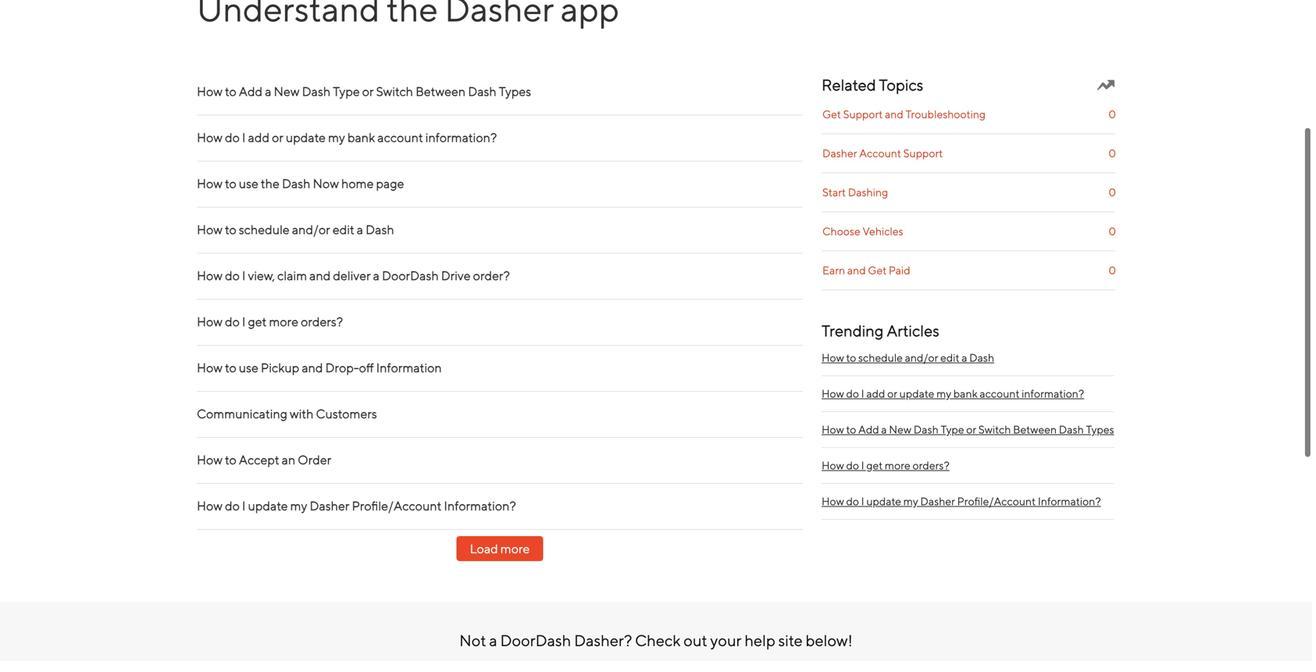 Task type: vqa. For each thing, say whether or not it's contained in the screenshot.
right add
yes



Task type: locate. For each thing, give the bounding box(es) containing it.
how to schedule and/or edit a dash link
[[197, 220, 803, 239], [822, 340, 1115, 376]]

how do i add or update my bank account information? for type
[[822, 387, 1085, 400]]

1 horizontal spatial and/or
[[905, 351, 939, 364]]

0 vertical spatial orders?
[[301, 314, 343, 329]]

schedule for rightmost the how to schedule and/or edit a dash link
[[859, 351, 903, 364]]

0 horizontal spatial how to schedule and/or edit a dash link
[[197, 220, 803, 239]]

0 vertical spatial new
[[274, 84, 300, 99]]

information? for how to use the dash now home page
[[426, 130, 497, 145]]

my
[[328, 130, 345, 145], [937, 387, 952, 400], [904, 495, 919, 508], [290, 499, 307, 513]]

not
[[459, 632, 486, 650]]

add up the
[[248, 130, 270, 145]]

support right account
[[904, 147, 943, 160]]

1 horizontal spatial schedule
[[859, 351, 903, 364]]

communicating
[[197, 406, 287, 421]]

edit
[[333, 222, 354, 237], [941, 351, 960, 364]]

0 horizontal spatial support
[[843, 108, 883, 121]]

dasher?
[[574, 632, 632, 650]]

0 vertical spatial edit
[[333, 222, 354, 237]]

how for the how to use pickup and drop-off information link
[[197, 360, 223, 375]]

0 vertical spatial add
[[239, 84, 263, 99]]

1 horizontal spatial how do i update my dasher profile/account information?
[[822, 495, 1101, 508]]

1 horizontal spatial how do i update my dasher profile/account information? link
[[822, 484, 1115, 520]]

1 horizontal spatial how do i get more orders?
[[822, 459, 950, 472]]

how to use pickup and drop-off information link
[[197, 358, 803, 377]]

schedule up view,
[[239, 222, 290, 237]]

1 horizontal spatial dasher
[[823, 147, 857, 160]]

how do i update my dasher profile/account information? for rightmost how do i update my dasher profile/account information? "link"
[[822, 495, 1101, 508]]

0 horizontal spatial orders?
[[301, 314, 343, 329]]

add for add
[[867, 387, 885, 400]]

1 vertical spatial type
[[941, 423, 965, 436]]

0 vertical spatial how do i add or update my bank account information? link
[[197, 128, 803, 147]]

bank
[[348, 130, 375, 145], [954, 387, 978, 400]]

orders? for right how do i get more orders? link
[[913, 459, 950, 472]]

1 vertical spatial use
[[239, 360, 258, 375]]

1 vertical spatial and/or
[[905, 351, 939, 364]]

schedule down trending articles on the right of the page
[[859, 351, 903, 364]]

account
[[860, 147, 901, 160]]

information
[[376, 360, 442, 375]]

how to use the dash now home page link
[[197, 174, 803, 193]]

and right claim
[[309, 268, 331, 283]]

doordash
[[382, 268, 439, 283], [500, 632, 571, 650]]

doordash right not
[[500, 632, 571, 650]]

to for the how to use the dash now home page link
[[225, 176, 236, 191]]

1 horizontal spatial add
[[859, 423, 879, 436]]

0 vertical spatial more
[[269, 314, 298, 329]]

i for rightmost how do i update my dasher profile/account information? "link"
[[861, 495, 865, 508]]

and/or
[[292, 222, 330, 237], [905, 351, 939, 364]]

5 0 from the top
[[1109, 264, 1116, 277]]

how do i view, claim and deliver a doordash drive order? link
[[197, 266, 803, 285]]

1 horizontal spatial how to add a new dash type or switch between dash types link
[[822, 412, 1115, 448]]

0 vertical spatial schedule
[[239, 222, 290, 237]]

0 vertical spatial doordash
[[382, 268, 439, 283]]

how to schedule and/or edit a dash link down the how to use the dash now home page link
[[197, 220, 803, 239]]

0 horizontal spatial between
[[416, 84, 466, 99]]

use left pickup
[[239, 360, 258, 375]]

1 horizontal spatial how to schedule and/or edit a dash
[[822, 351, 995, 364]]

support down related topics
[[843, 108, 883, 121]]

drop-
[[325, 360, 359, 375]]

earn
[[823, 264, 845, 277]]

new
[[274, 84, 300, 99], [889, 423, 912, 436]]

how to schedule and/or edit a dash link down articles at the right of the page
[[822, 340, 1115, 376]]

earn and get paid
[[823, 264, 911, 277]]

1 vertical spatial orders?
[[913, 459, 950, 472]]

0 horizontal spatial how do i add or update my bank account information?
[[197, 130, 497, 145]]

how to schedule and/or edit a dash
[[197, 222, 394, 237], [822, 351, 995, 364]]

1 0 from the top
[[1109, 108, 1116, 121]]

0 horizontal spatial how do i add or update my bank account information? link
[[197, 128, 803, 147]]

update
[[286, 130, 326, 145], [900, 387, 935, 400], [867, 495, 902, 508], [248, 499, 288, 513]]

load more button
[[457, 537, 543, 562]]

how do i update my dasher profile/account information? link
[[822, 484, 1115, 520], [197, 497, 803, 515]]

1 horizontal spatial how do i add or update my bank account information? link
[[822, 376, 1115, 412]]

between
[[416, 84, 466, 99], [1013, 423, 1057, 436]]

more
[[269, 314, 298, 329], [885, 459, 911, 472], [501, 542, 530, 556]]

2 use from the top
[[239, 360, 258, 375]]

get
[[823, 108, 841, 121], [868, 264, 887, 277]]

related
[[822, 76, 876, 94]]

how to accept an order link
[[197, 451, 803, 469]]

how for left the how to schedule and/or edit a dash link
[[197, 222, 223, 237]]

0
[[1109, 108, 1116, 121], [1109, 147, 1116, 160], [1109, 186, 1116, 199], [1109, 225, 1116, 238], [1109, 264, 1116, 277]]

1 vertical spatial information?
[[1022, 387, 1085, 400]]

add
[[248, 130, 270, 145], [867, 387, 885, 400]]

get
[[248, 314, 267, 329], [867, 459, 883, 472]]

i for how do i view, claim and deliver a doordash drive order? "link"
[[242, 268, 246, 283]]

customers
[[316, 406, 377, 421]]

information? for how to add a new dash type or switch between dash types
[[1022, 387, 1085, 400]]

how do i update my dasher profile/account information?
[[822, 495, 1101, 508], [197, 499, 516, 513]]

0 horizontal spatial doordash
[[382, 268, 439, 283]]

get down related
[[823, 108, 841, 121]]

use left the
[[239, 176, 258, 191]]

do for the leftmost how do i update my dasher profile/account information? "link"
[[225, 499, 240, 513]]

3 0 from the top
[[1109, 186, 1116, 199]]

how do i add or update my bank account information? link
[[197, 128, 803, 147], [822, 376, 1115, 412]]

1 vertical spatial edit
[[941, 351, 960, 364]]

1 vertical spatial schedule
[[859, 351, 903, 364]]

i
[[242, 130, 246, 145], [242, 268, 246, 283], [242, 314, 246, 329], [861, 387, 865, 400], [861, 459, 865, 472], [861, 495, 865, 508], [242, 499, 246, 513]]

information? for the leftmost how do i update my dasher profile/account information? "link"
[[444, 499, 516, 513]]

how to add a new dash type or switch between dash types
[[197, 84, 531, 99], [822, 423, 1115, 436]]

1 vertical spatial switch
[[979, 423, 1011, 436]]

1 horizontal spatial how to schedule and/or edit a dash link
[[822, 340, 1115, 376]]

how to schedule and/or edit a dash for rightmost the how to schedule and/or edit a dash link
[[822, 351, 995, 364]]

0 vertical spatial how do i add or update my bank account information?
[[197, 130, 497, 145]]

edit for left the how to schedule and/or edit a dash link
[[333, 222, 354, 237]]

1 vertical spatial types
[[1086, 423, 1115, 436]]

0 horizontal spatial bank
[[348, 130, 375, 145]]

and
[[885, 108, 904, 121], [847, 264, 866, 277], [309, 268, 331, 283], [302, 360, 323, 375]]

1 horizontal spatial more
[[501, 542, 530, 556]]

1 vertical spatial account
[[980, 387, 1020, 400]]

1 vertical spatial add
[[867, 387, 885, 400]]

0 vertical spatial add
[[248, 130, 270, 145]]

to
[[225, 84, 236, 99], [225, 176, 236, 191], [225, 222, 236, 237], [846, 351, 857, 364], [225, 360, 236, 375], [846, 423, 857, 436], [225, 453, 236, 467]]

how do i add or update my bank account information? link for how to schedule and/or edit a dash
[[822, 376, 1115, 412]]

0 for support
[[1109, 147, 1116, 160]]

view,
[[248, 268, 275, 283]]

1 vertical spatial how to add a new dash type or switch between dash types link
[[822, 412, 1115, 448]]

site
[[779, 632, 803, 650]]

2 horizontal spatial dasher
[[921, 495, 955, 508]]

1 horizontal spatial information?
[[1038, 495, 1101, 508]]

1 horizontal spatial types
[[1086, 423, 1115, 436]]

use
[[239, 176, 258, 191], [239, 360, 258, 375]]

not a doordash dasher? check out your help site below!
[[459, 632, 853, 650]]

how
[[197, 84, 223, 99], [197, 130, 223, 145], [197, 176, 223, 191], [197, 222, 223, 237], [197, 268, 223, 283], [197, 314, 223, 329], [822, 351, 844, 364], [197, 360, 223, 375], [822, 387, 844, 400], [822, 423, 844, 436], [197, 453, 223, 467], [822, 459, 844, 472], [822, 495, 844, 508], [197, 499, 223, 513]]

how to schedule and/or edit a dash down articles at the right of the page
[[822, 351, 995, 364]]

0 horizontal spatial switch
[[376, 84, 413, 99]]

1 vertical spatial doordash
[[500, 632, 571, 650]]

1 vertical spatial how to schedule and/or edit a dash
[[822, 351, 995, 364]]

2 0 from the top
[[1109, 147, 1116, 160]]

0 horizontal spatial get
[[823, 108, 841, 121]]

1 horizontal spatial account
[[980, 387, 1020, 400]]

1 vertical spatial support
[[904, 147, 943, 160]]

information?
[[1038, 495, 1101, 508], [444, 499, 516, 513]]

0 vertical spatial types
[[499, 84, 531, 99]]

1 horizontal spatial how do i add or update my bank account information?
[[822, 387, 1085, 400]]

type
[[333, 84, 360, 99], [941, 423, 965, 436]]

0 horizontal spatial dasher
[[310, 499, 350, 513]]

switch
[[376, 84, 413, 99], [979, 423, 1011, 436]]

to for the how to accept an order link
[[225, 453, 236, 467]]

communicating with customers
[[197, 406, 377, 421]]

support
[[843, 108, 883, 121], [904, 147, 943, 160]]

0 horizontal spatial edit
[[333, 222, 354, 237]]

how for how do i add or update my bank account information? link related to how to schedule and/or edit a dash
[[822, 387, 844, 400]]

0 vertical spatial account
[[378, 130, 423, 145]]

0 horizontal spatial schedule
[[239, 222, 290, 237]]

information? for rightmost how do i update my dasher profile/account information? "link"
[[1038, 495, 1101, 508]]

and/or down articles at the right of the page
[[905, 351, 939, 364]]

how do i view, claim and deliver a doordash drive order?
[[197, 268, 510, 283]]

and/or down the how to use the dash now home page
[[292, 222, 330, 237]]

0 vertical spatial how to schedule and/or edit a dash link
[[197, 220, 803, 239]]

1 horizontal spatial add
[[867, 387, 885, 400]]

0 for and
[[1109, 108, 1116, 121]]

how to schedule and/or edit a dash up claim
[[197, 222, 394, 237]]

doordash left drive
[[382, 268, 439, 283]]

1 horizontal spatial between
[[1013, 423, 1057, 436]]

add
[[239, 84, 263, 99], [859, 423, 879, 436]]

add down trending articles on the right of the page
[[867, 387, 885, 400]]

a
[[265, 84, 271, 99], [357, 222, 363, 237], [373, 268, 380, 283], [962, 351, 968, 364], [881, 423, 887, 436], [489, 632, 497, 650]]

0 vertical spatial and/or
[[292, 222, 330, 237]]

articles
[[887, 322, 940, 340]]

page
[[376, 176, 404, 191]]

0 vertical spatial how to schedule and/or edit a dash
[[197, 222, 394, 237]]

1 horizontal spatial information?
[[1022, 387, 1085, 400]]

get left paid
[[868, 264, 887, 277]]

troubleshooting
[[906, 108, 986, 121]]

do for how do i add or update my bank account information? link related to how to schedule and/or edit a dash
[[846, 387, 859, 400]]

1 use from the top
[[239, 176, 258, 191]]

types
[[499, 84, 531, 99], [1086, 423, 1115, 436]]

profile/account
[[958, 495, 1036, 508], [352, 499, 442, 513]]

orders?
[[301, 314, 343, 329], [913, 459, 950, 472]]

1 vertical spatial how to add a new dash type or switch between dash types
[[822, 423, 1115, 436]]

orders? for how do i get more orders? link to the top
[[301, 314, 343, 329]]

how do i get more orders?
[[197, 314, 343, 329], [822, 459, 950, 472]]

0 horizontal spatial types
[[499, 84, 531, 99]]

how to add a new dash type or switch between dash types link
[[197, 82, 803, 101], [822, 412, 1115, 448]]

1 horizontal spatial edit
[[941, 351, 960, 364]]

account for or
[[980, 387, 1020, 400]]

do
[[225, 130, 240, 145], [225, 268, 240, 283], [225, 314, 240, 329], [846, 387, 859, 400], [846, 459, 859, 472], [846, 495, 859, 508], [225, 499, 240, 513]]

1 horizontal spatial bank
[[954, 387, 978, 400]]

0 horizontal spatial new
[[274, 84, 300, 99]]

1 vertical spatial how do i add or update my bank account information?
[[822, 387, 1085, 400]]

0 vertical spatial between
[[416, 84, 466, 99]]

0 vertical spatial get
[[248, 314, 267, 329]]

how for rightmost how do i update my dasher profile/account information? "link"
[[822, 495, 844, 508]]

how do i add or update my bank account information? up home
[[197, 130, 497, 145]]

2 vertical spatial more
[[501, 542, 530, 556]]

how for the how to accept an order link
[[197, 453, 223, 467]]

account
[[378, 130, 423, 145], [980, 387, 1020, 400]]

a inside "link"
[[373, 268, 380, 283]]

how do i get more orders? link
[[197, 312, 803, 331], [822, 448, 1115, 484]]

0 horizontal spatial how to add a new dash type or switch between dash types
[[197, 84, 531, 99]]

1 vertical spatial bank
[[954, 387, 978, 400]]

4 0 from the top
[[1109, 225, 1116, 238]]

1 horizontal spatial doordash
[[500, 632, 571, 650]]

load more
[[470, 542, 530, 556]]

1 vertical spatial new
[[889, 423, 912, 436]]

how do i add or update my bank account information?
[[197, 130, 497, 145], [822, 387, 1085, 400]]

dash
[[302, 84, 331, 99], [468, 84, 497, 99], [282, 176, 311, 191], [366, 222, 394, 237], [970, 351, 995, 364], [914, 423, 939, 436], [1059, 423, 1084, 436]]

1 vertical spatial how do i get more orders?
[[822, 459, 950, 472]]

how for rightmost the how to schedule and/or edit a dash link
[[822, 351, 844, 364]]

0 horizontal spatial type
[[333, 84, 360, 99]]

information?
[[426, 130, 497, 145], [1022, 387, 1085, 400]]

0 horizontal spatial information?
[[426, 130, 497, 145]]

how do i add or update my bank account information? for home
[[197, 130, 497, 145]]

and left drop-
[[302, 360, 323, 375]]

0 horizontal spatial account
[[378, 130, 423, 145]]

or
[[362, 84, 374, 99], [272, 130, 283, 145], [888, 387, 898, 400], [967, 423, 977, 436]]

trending
[[822, 322, 884, 340]]

0 horizontal spatial how do i update my dasher profile/account information?
[[197, 499, 516, 513]]

0 vertical spatial information?
[[426, 130, 497, 145]]

pickup
[[261, 360, 299, 375]]

1 horizontal spatial orders?
[[913, 459, 950, 472]]

edit for rightmost the how to schedule and/or edit a dash link
[[941, 351, 960, 364]]

how do i add or update my bank account information? down articles at the right of the page
[[822, 387, 1085, 400]]



Task type: describe. For each thing, give the bounding box(es) containing it.
use for the
[[239, 176, 258, 191]]

start
[[823, 186, 846, 199]]

order?
[[473, 268, 510, 283]]

1 horizontal spatial switch
[[979, 423, 1011, 436]]

do for rightmost how do i update my dasher profile/account information? "link"
[[846, 495, 859, 508]]

0 horizontal spatial get
[[248, 314, 267, 329]]

use for pickup
[[239, 360, 258, 375]]

claim
[[277, 268, 307, 283]]

trending articles
[[822, 322, 940, 340]]

off
[[359, 360, 374, 375]]

do for right how do i get more orders? link
[[846, 459, 859, 472]]

related topics
[[822, 76, 924, 94]]

1 vertical spatial between
[[1013, 423, 1057, 436]]

1 horizontal spatial get
[[868, 264, 887, 277]]

now
[[313, 176, 339, 191]]

check
[[635, 632, 681, 650]]

1 vertical spatial add
[[859, 423, 879, 436]]

vehicles
[[863, 225, 904, 238]]

1 horizontal spatial type
[[941, 423, 965, 436]]

drive
[[441, 268, 471, 283]]

more inside "load more" button
[[501, 542, 530, 556]]

1 horizontal spatial support
[[904, 147, 943, 160]]

to for the how to use pickup and drop-off information link
[[225, 360, 236, 375]]

0 vertical spatial get
[[823, 108, 841, 121]]

out
[[684, 632, 708, 650]]

add for use
[[248, 130, 270, 145]]

choose
[[823, 225, 861, 238]]

how to schedule and/or edit a dash for left the how to schedule and/or edit a dash link
[[197, 222, 394, 237]]

how to use the dash now home page
[[197, 176, 404, 191]]

1 horizontal spatial profile/account
[[958, 495, 1036, 508]]

order
[[298, 453, 331, 467]]

dashing
[[848, 186, 888, 199]]

get support and troubleshooting
[[823, 108, 986, 121]]

how for how do i view, claim and deliver a doordash drive order? "link"
[[197, 268, 223, 283]]

do for how do i add or update my bank account information? link related to how to add a new dash type or switch between dash types
[[225, 130, 240, 145]]

how for the how to use the dash now home page link
[[197, 176, 223, 191]]

1 horizontal spatial get
[[867, 459, 883, 472]]

and inside "link"
[[309, 268, 331, 283]]

to for left the how to schedule and/or edit a dash link
[[225, 222, 236, 237]]

how do i add or update my bank account information? link for how to add a new dash type or switch between dash types
[[197, 128, 803, 147]]

choose vehicles
[[823, 225, 904, 238]]

your
[[711, 632, 742, 650]]

1 horizontal spatial new
[[889, 423, 912, 436]]

do for how do i get more orders? link to the top
[[225, 314, 240, 329]]

load
[[470, 542, 498, 556]]

home
[[341, 176, 374, 191]]

text default image
[[1097, 76, 1116, 94]]

topics
[[879, 76, 924, 94]]

how do i update my dasher profile/account information? for the leftmost how do i update my dasher profile/account information? "link"
[[197, 499, 516, 513]]

0 vertical spatial how do i get more orders?
[[197, 314, 343, 329]]

bank for type
[[348, 130, 375, 145]]

accept
[[239, 453, 279, 467]]

with
[[290, 406, 314, 421]]

and/or for rightmost the how to schedule and/or edit a dash link
[[905, 351, 939, 364]]

1 horizontal spatial how to add a new dash type or switch between dash types
[[822, 423, 1115, 436]]

0 horizontal spatial how to add a new dash type or switch between dash types link
[[197, 82, 803, 101]]

paid
[[889, 264, 911, 277]]

0 for get
[[1109, 264, 1116, 277]]

and right earn
[[847, 264, 866, 277]]

how for how do i add or update my bank account information? link related to how to add a new dash type or switch between dash types
[[197, 130, 223, 145]]

communicating with customers link
[[197, 405, 803, 423]]

below!
[[806, 632, 853, 650]]

1 vertical spatial more
[[885, 459, 911, 472]]

how to accept an order
[[197, 453, 331, 467]]

doordash inside how do i view, claim and deliver a doordash drive order? "link"
[[382, 268, 439, 283]]

how for the leftmost how do i update my dasher profile/account information? "link"
[[197, 499, 223, 513]]

dasher account support
[[823, 147, 943, 160]]

0 horizontal spatial more
[[269, 314, 298, 329]]

how to use pickup and drop-off information
[[197, 360, 442, 375]]

start dashing
[[823, 186, 888, 199]]

schedule for left the how to schedule and/or edit a dash link
[[239, 222, 290, 237]]

an
[[282, 453, 295, 467]]

0 horizontal spatial how do i update my dasher profile/account information? link
[[197, 497, 803, 515]]

i for the leftmost how do i update my dasher profile/account information? "link"
[[242, 499, 246, 513]]

0 vertical spatial how do i get more orders? link
[[197, 312, 803, 331]]

i for how do i add or update my bank account information? link related to how to add a new dash type or switch between dash types
[[242, 130, 246, 145]]

bank for dash
[[954, 387, 978, 400]]

0 vertical spatial support
[[843, 108, 883, 121]]

0 horizontal spatial profile/account
[[352, 499, 442, 513]]

i for how do i add or update my bank account information? link related to how to schedule and/or edit a dash
[[861, 387, 865, 400]]

0 vertical spatial switch
[[376, 84, 413, 99]]

and/or for left the how to schedule and/or edit a dash link
[[292, 222, 330, 237]]

to for rightmost the how to schedule and/or edit a dash link
[[846, 351, 857, 364]]

and down topics
[[885, 108, 904, 121]]

do for how do i view, claim and deliver a doordash drive order? "link"
[[225, 268, 240, 283]]

account for page
[[378, 130, 423, 145]]

0 vertical spatial how to add a new dash type or switch between dash types
[[197, 84, 531, 99]]

deliver
[[333, 268, 371, 283]]

0 horizontal spatial add
[[239, 84, 263, 99]]

the
[[261, 176, 280, 191]]

1 horizontal spatial how do i get more orders? link
[[822, 448, 1115, 484]]

help
[[745, 632, 776, 650]]



